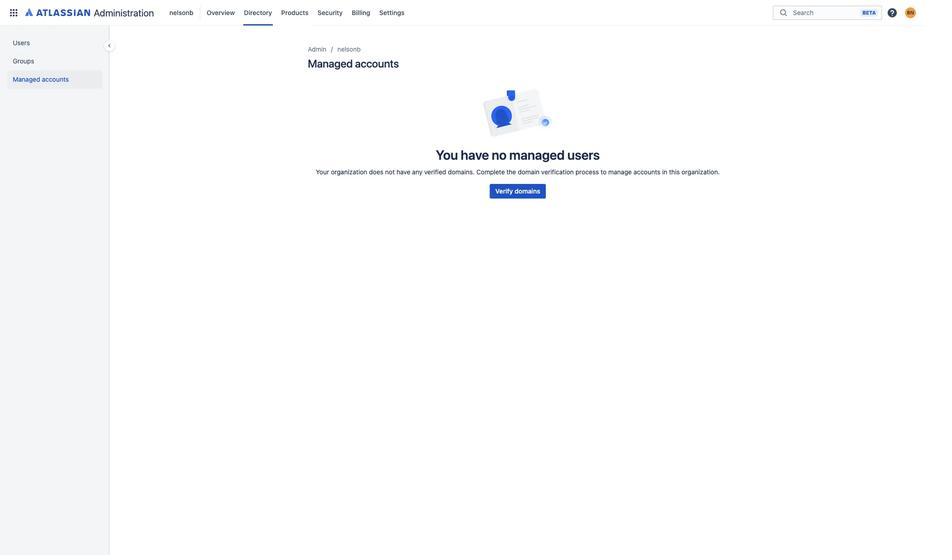 Task type: locate. For each thing, give the bounding box(es) containing it.
directory
[[244, 8, 272, 16]]

0 horizontal spatial managed
[[13, 75, 40, 83]]

security
[[318, 8, 343, 16]]

complete
[[477, 168, 505, 176]]

this
[[669, 168, 680, 176]]

nelsonb link right admin link
[[338, 44, 361, 55]]

0 vertical spatial have
[[461, 147, 489, 163]]

atlassian image
[[25, 6, 90, 17], [25, 6, 90, 17]]

2 horizontal spatial accounts
[[634, 168, 661, 176]]

managed
[[308, 57, 353, 70], [13, 75, 40, 83]]

admin
[[308, 45, 327, 53]]

managed accounts down admin link
[[308, 57, 399, 70]]

billing
[[352, 8, 370, 16]]

nelsonb link
[[167, 5, 196, 20], [338, 44, 361, 55]]

managed down admin link
[[308, 57, 353, 70]]

accounts
[[355, 57, 399, 70], [42, 75, 69, 83], [634, 168, 661, 176]]

admin link
[[308, 44, 327, 55]]

administration banner
[[0, 0, 927, 26]]

help icon image
[[887, 7, 898, 18]]

0 horizontal spatial managed accounts
[[13, 75, 69, 83]]

1 horizontal spatial nelsonb
[[338, 45, 361, 53]]

users link
[[7, 34, 102, 52]]

any
[[412, 168, 423, 176]]

organization.
[[682, 168, 720, 176]]

to
[[601, 168, 607, 176]]

domains
[[515, 187, 541, 195]]

have right the not
[[397, 168, 411, 176]]

verify domains
[[496, 187, 541, 195]]

0 horizontal spatial nelsonb link
[[167, 5, 196, 20]]

0 vertical spatial nelsonb
[[170, 8, 194, 16]]

have up domains.
[[461, 147, 489, 163]]

beta
[[863, 9, 876, 15]]

1 vertical spatial have
[[397, 168, 411, 176]]

products
[[281, 8, 309, 16]]

products link
[[279, 5, 311, 20]]

0 horizontal spatial nelsonb
[[170, 8, 194, 16]]

nelsonb
[[170, 8, 194, 16], [338, 45, 361, 53]]

in
[[663, 168, 668, 176]]

you have no managed users
[[436, 147, 600, 163]]

you
[[436, 147, 458, 163]]

domain
[[518, 168, 540, 176]]

managed accounts down groups link
[[13, 75, 69, 83]]

1 vertical spatial accounts
[[42, 75, 69, 83]]

groups
[[13, 57, 34, 65]]

verify domains button
[[490, 184, 546, 199]]

nelsonb link left "overview" link
[[167, 5, 196, 20]]

1 vertical spatial managed accounts
[[13, 75, 69, 83]]

administration
[[94, 7, 154, 18]]

1 horizontal spatial accounts
[[355, 57, 399, 70]]

managed accounts link
[[7, 70, 102, 89]]

not
[[385, 168, 395, 176]]

1 horizontal spatial managed accounts
[[308, 57, 399, 70]]

verify
[[496, 187, 513, 195]]

directory link
[[241, 5, 275, 20]]

nelsonb left overview
[[170, 8, 194, 16]]

1 horizontal spatial nelsonb link
[[338, 44, 361, 55]]

2 vertical spatial accounts
[[634, 168, 661, 176]]

managed down "groups"
[[13, 75, 40, 83]]

does
[[369, 168, 384, 176]]

groups link
[[7, 52, 102, 70]]

have
[[461, 147, 489, 163], [397, 168, 411, 176]]

the
[[507, 168, 516, 176]]

0 vertical spatial nelsonb link
[[167, 5, 196, 20]]

1 horizontal spatial managed
[[308, 57, 353, 70]]

managed accounts
[[308, 57, 399, 70], [13, 75, 69, 83]]

nelsonb right admin
[[338, 45, 361, 53]]

1 vertical spatial managed
[[13, 75, 40, 83]]

0 vertical spatial managed
[[308, 57, 353, 70]]



Task type: vqa. For each thing, say whether or not it's contained in the screenshot.
nelsonb within Global navigation element
yes



Task type: describe. For each thing, give the bounding box(es) containing it.
settings
[[380, 8, 405, 16]]

managed
[[510, 147, 565, 163]]

overview
[[207, 8, 235, 16]]

users
[[13, 39, 30, 47]]

global navigation element
[[5, 0, 773, 25]]

1 vertical spatial nelsonb
[[338, 45, 361, 53]]

Search field
[[791, 4, 861, 21]]

0 horizontal spatial have
[[397, 168, 411, 176]]

administration link
[[22, 5, 158, 20]]

billing link
[[349, 5, 373, 20]]

1 vertical spatial nelsonb link
[[338, 44, 361, 55]]

account image
[[906, 7, 917, 18]]

domains.
[[448, 168, 475, 176]]

appswitcher icon image
[[8, 7, 19, 18]]

1 horizontal spatial have
[[461, 147, 489, 163]]

verified
[[424, 168, 446, 176]]

0 vertical spatial managed accounts
[[308, 57, 399, 70]]

0 vertical spatial accounts
[[355, 57, 399, 70]]

verify domains link
[[490, 184, 546, 199]]

search icon image
[[779, 8, 790, 17]]

manage
[[609, 168, 632, 176]]

users
[[568, 147, 600, 163]]

your
[[316, 168, 329, 176]]

your organization does not have any verified domains. complete the domain verification process to manage accounts in this organization.
[[316, 168, 720, 176]]

security link
[[315, 5, 346, 20]]

managed inside managed accounts link
[[13, 75, 40, 83]]

0 horizontal spatial accounts
[[42, 75, 69, 83]]

settings link
[[377, 5, 407, 20]]

process
[[576, 168, 599, 176]]

overview link
[[204, 5, 238, 20]]

organization
[[331, 168, 367, 176]]

nelsonb inside global navigation element
[[170, 8, 194, 16]]

no
[[492, 147, 507, 163]]

verification
[[542, 168, 574, 176]]



